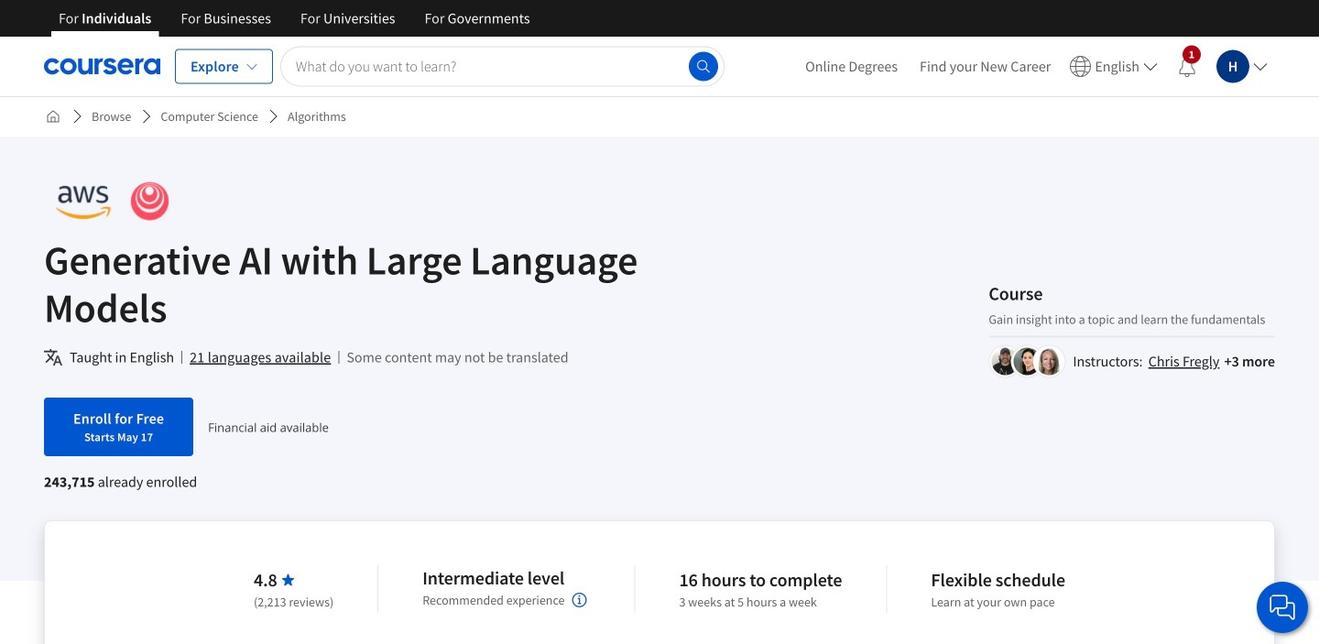 Task type: locate. For each thing, give the bounding box(es) containing it.
antje barth image
[[1014, 348, 1041, 375]]

None search field
[[280, 46, 725, 87]]

information about difficulty level pre-requisites. image
[[572, 593, 587, 607]]

deeplearning.ai image
[[44, 180, 188, 222]]

shelbee eigenbrode image
[[1036, 348, 1063, 375]]

chris fregly image
[[992, 348, 1019, 375]]

menu
[[794, 37, 1275, 96]]

banner navigation
[[44, 0, 545, 37]]



Task type: describe. For each thing, give the bounding box(es) containing it.
What do you want to learn? text field
[[280, 46, 725, 87]]

home image
[[46, 109, 60, 124]]

coursera image
[[44, 52, 160, 81]]



Task type: vqa. For each thing, say whether or not it's contained in the screenshot.
Shelbee Eigenbrode icon
yes



